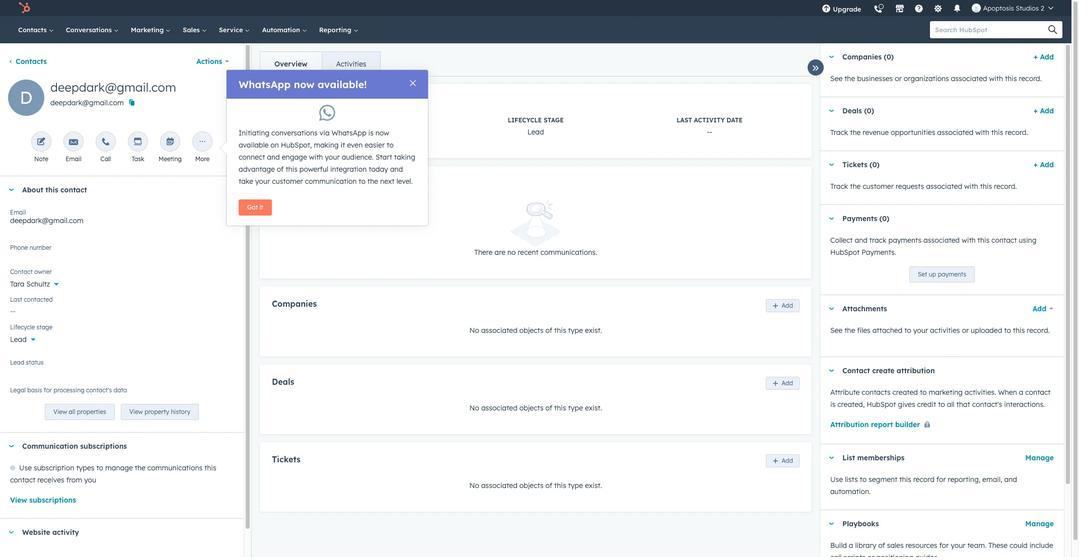 Task type: vqa. For each thing, say whether or not it's contained in the screenshot.


Task type: locate. For each thing, give the bounding box(es) containing it.
0 horizontal spatial is
[[368, 128, 374, 137]]

3 exist. from the top
[[585, 481, 602, 490]]

2 vertical spatial +
[[1034, 160, 1038, 169]]

the down today
[[368, 177, 378, 186]]

marketing
[[131, 26, 166, 34]]

builder
[[895, 420, 920, 429]]

caret image inside tickets (0) dropdown button
[[828, 163, 835, 166]]

0 horizontal spatial all
[[69, 408, 75, 416]]

10/19/2023
[[319, 127, 357, 136]]

meeting image
[[166, 137, 175, 147]]

payments right track
[[889, 236, 922, 245]]

0 horizontal spatial communications
[[147, 463, 203, 473]]

the left files at right
[[845, 326, 855, 335]]

your inside build a library of sales resources for your team. these could include call scripts or positioning guides.
[[951, 541, 966, 550]]

subscriptions inside dropdown button
[[80, 442, 127, 451]]

last activity date --
[[677, 116, 743, 136]]

1 vertical spatial add button
[[766, 377, 800, 390]]

1 horizontal spatial it
[[341, 141, 345, 150]]

1 vertical spatial companies
[[272, 299, 317, 309]]

1 vertical spatial deals
[[272, 376, 294, 387]]

1 exist. from the top
[[585, 326, 602, 335]]

0 vertical spatial no
[[470, 326, 479, 335]]

0 vertical spatial no associated objects of this type exist.
[[470, 326, 602, 335]]

view down legal basis for processing contact's data on the left
[[53, 408, 67, 416]]

all left that
[[947, 400, 955, 409]]

1 type from the top
[[568, 326, 583, 335]]

caret image inside list memberships dropdown button
[[828, 457, 835, 459]]

0 horizontal spatial lifecycle
[[10, 323, 35, 331]]

caret image for about this contact
[[8, 189, 14, 191]]

email inside email deepdark@gmail.com
[[10, 209, 26, 216]]

is inside attribute contacts created to marketing activities. when a contact is created, hubspot gives credit to all that contact's interactions.
[[830, 400, 836, 409]]

it left 'even'
[[341, 141, 345, 150]]

website activity button
[[0, 519, 234, 546]]

the left "revenue"
[[850, 128, 861, 137]]

use inside the "use subscription types to manage the communications this contact receives from you"
[[19, 463, 32, 473]]

1 add button from the top
[[766, 299, 800, 312]]

0 vertical spatial + add
[[1034, 52, 1054, 61]]

this
[[1005, 74, 1017, 83], [992, 128, 1003, 137], [286, 165, 298, 174], [980, 182, 992, 191], [45, 185, 58, 194], [978, 236, 990, 245], [554, 326, 566, 335], [1013, 326, 1025, 335], [554, 403, 566, 412], [205, 463, 216, 473], [900, 475, 911, 484], [554, 481, 566, 490]]

1 horizontal spatial now
[[376, 128, 389, 137]]

no for companies
[[470, 326, 479, 335]]

or right businesses
[[895, 74, 902, 83]]

1 horizontal spatial contact's
[[972, 400, 1002, 409]]

payments (0) button
[[820, 205, 1050, 232]]

caret image up attribute
[[828, 369, 835, 372]]

(0) up track
[[880, 214, 890, 223]]

and right email,
[[1005, 475, 1017, 484]]

0 vertical spatial email
[[66, 155, 81, 163]]

conversations
[[66, 26, 114, 34]]

1 horizontal spatial whatsapp
[[332, 128, 366, 137]]

lifecycle inside lifecycle stage lead
[[508, 116, 542, 124]]

2 vertical spatial exist.
[[585, 481, 602, 490]]

0 horizontal spatial it
[[259, 203, 263, 211]]

last down "tara"
[[10, 296, 22, 303]]

0 vertical spatial type
[[568, 326, 583, 335]]

see down companies (0)
[[830, 74, 843, 83]]

0 vertical spatial manage
[[1026, 453, 1054, 462]]

recent communications
[[272, 178, 369, 188]]

upgrade image
[[822, 5, 831, 14]]

1 horizontal spatial is
[[830, 400, 836, 409]]

Search HubSpot search field
[[930, 21, 1054, 38]]

to up credit
[[920, 388, 927, 397]]

now up easier
[[376, 128, 389, 137]]

the for see the businesses or organizations associated with this record.
[[845, 74, 855, 83]]

communications
[[302, 178, 369, 188], [147, 463, 203, 473]]

connect
[[239, 153, 265, 162]]

last for last contacted
[[10, 296, 22, 303]]

0 vertical spatial deals
[[843, 106, 862, 115]]

1 objects from the top
[[520, 326, 544, 335]]

for right record
[[937, 475, 946, 484]]

segment
[[869, 475, 898, 484]]

2 no associated objects of this type exist. from the top
[[470, 403, 602, 412]]

caret image for list memberships
[[828, 457, 835, 459]]

all inside "link"
[[69, 408, 75, 416]]

caret image inside deals (0) dropdown button
[[828, 110, 835, 112]]

3 + add button from the top
[[1034, 159, 1054, 171]]

1 vertical spatial no
[[470, 403, 479, 412]]

2 + from the top
[[1034, 106, 1038, 115]]

receives
[[37, 476, 64, 485]]

caret image for companies (0)
[[828, 56, 835, 58]]

caret image left "deals (0)"
[[828, 110, 835, 112]]

status
[[26, 359, 43, 366]]

subscriptions down receives
[[29, 496, 76, 505]]

2 vertical spatial no
[[470, 481, 479, 490]]

last for last activity date --
[[677, 116, 692, 124]]

integration
[[330, 165, 367, 174]]

1 horizontal spatial all
[[947, 400, 955, 409]]

with for collect and track payments associated with this contact using hubspot payments.
[[962, 236, 976, 245]]

0 horizontal spatial deals
[[272, 376, 294, 387]]

hubspot down contacts
[[867, 400, 896, 409]]

1 vertical spatial track
[[830, 182, 848, 191]]

2 horizontal spatial view
[[129, 408, 143, 416]]

1 vertical spatial use
[[830, 475, 843, 484]]

hubspot,
[[281, 141, 312, 150]]

email image
[[69, 137, 78, 147]]

your down attachments dropdown button
[[913, 326, 928, 335]]

10:44
[[359, 127, 377, 136]]

1 vertical spatial communications
[[147, 463, 203, 473]]

caret image left communication
[[8, 445, 14, 448]]

1 manage from the top
[[1026, 453, 1054, 462]]

contact create attribution button
[[820, 357, 1054, 384]]

1 track from the top
[[830, 128, 848, 137]]

for right basis
[[44, 386, 52, 394]]

task image
[[133, 137, 143, 147]]

no for tickets
[[470, 481, 479, 490]]

1 vertical spatial manage link
[[1026, 518, 1054, 530]]

of for tickets
[[546, 481, 552, 490]]

2 track from the top
[[830, 182, 848, 191]]

0 vertical spatial +
[[1034, 52, 1038, 61]]

caret image left companies (0)
[[828, 56, 835, 58]]

caret image inside payments (0) dropdown button
[[828, 217, 835, 220]]

contact's left data in the bottom of the page
[[86, 386, 112, 394]]

track down "deals (0)"
[[830, 128, 848, 137]]

contact's down activities.
[[972, 400, 1002, 409]]

2 + add button from the top
[[1034, 105, 1054, 117]]

-
[[707, 127, 710, 136], [710, 127, 713, 136]]

view for view subscriptions
[[10, 496, 27, 505]]

available!
[[318, 78, 367, 91]]

(0) for tickets (0)
[[870, 160, 880, 169]]

customer down engage
[[272, 177, 303, 186]]

caret image up collect
[[828, 217, 835, 220]]

2 + add from the top
[[1034, 106, 1054, 115]]

tickets inside dropdown button
[[843, 160, 868, 169]]

1 vertical spatial +
[[1034, 106, 1038, 115]]

start
[[376, 153, 392, 162]]

1 vertical spatial see
[[830, 326, 843, 335]]

lead inside lead popup button
[[10, 335, 27, 344]]

the for see the files attached to your activities or uploaded to this record.
[[845, 326, 855, 335]]

lead down lifecycle stage
[[10, 335, 27, 344]]

call image
[[101, 137, 110, 147]]

(0) up "revenue"
[[864, 106, 874, 115]]

created
[[893, 388, 918, 397]]

it inside initiating conversations via whatsapp is now available on hubspot, making it even easier to connect and engage with your audience. start taking advantage of this powerful integration today and take your customer communication to the next level.
[[341, 141, 345, 150]]

payments right up
[[938, 270, 966, 278]]

type
[[568, 326, 583, 335], [568, 403, 583, 412], [568, 481, 583, 490]]

contact for contact create attribution
[[843, 366, 870, 375]]

3 objects from the top
[[520, 481, 544, 490]]

track the customer requests associated with this record.
[[830, 182, 1017, 191]]

associated inside the collect and track payments associated with this contact using hubspot payments.
[[924, 236, 960, 245]]

(0)
[[884, 52, 894, 61], [864, 106, 874, 115], [870, 160, 880, 169], [880, 214, 890, 223]]

1 vertical spatial no associated objects of this type exist.
[[470, 403, 602, 412]]

call
[[830, 553, 842, 557]]

or inside build a library of sales resources for your team. these could include call scripts or positioning guides.
[[868, 553, 875, 557]]

task
[[132, 155, 144, 163]]

to up start
[[387, 141, 394, 150]]

add button for companies
[[766, 299, 800, 312]]

2 horizontal spatial or
[[962, 326, 969, 335]]

1 vertical spatial contact's
[[972, 400, 1002, 409]]

whatsapp up 'even'
[[332, 128, 366, 137]]

is down attribute
[[830, 400, 836, 409]]

(0) up businesses
[[884, 52, 894, 61]]

to right lists
[[860, 475, 867, 484]]

caret image left website
[[8, 531, 14, 534]]

caret image inside about this contact dropdown button
[[8, 189, 14, 191]]

navigation
[[260, 51, 381, 77]]

contacts
[[18, 26, 49, 34], [16, 57, 47, 66]]

for for automation.
[[937, 475, 946, 484]]

1 horizontal spatial communications
[[302, 178, 369, 188]]

list
[[843, 453, 855, 462]]

lifecycle for lifecycle stage lead
[[508, 116, 542, 124]]

2 see from the top
[[830, 326, 843, 335]]

0 horizontal spatial contact
[[10, 268, 33, 275]]

to inside use lists to segment this record for reporting, email, and automation.
[[860, 475, 867, 484]]

meeting
[[159, 155, 182, 163]]

customer down tickets (0)
[[863, 182, 894, 191]]

the right "manage"
[[135, 463, 146, 473]]

is up easier
[[368, 128, 374, 137]]

3 type from the top
[[568, 481, 583, 490]]

1 vertical spatial email
[[10, 209, 26, 216]]

contact left using
[[992, 236, 1017, 245]]

1 vertical spatial lifecycle
[[10, 323, 35, 331]]

0 horizontal spatial companies
[[272, 299, 317, 309]]

the down tickets (0)
[[850, 182, 861, 191]]

all left properties
[[69, 408, 75, 416]]

track down tickets (0)
[[830, 182, 848, 191]]

contacted
[[24, 296, 53, 303]]

report
[[871, 420, 893, 429]]

0 vertical spatial lifecycle
[[508, 116, 542, 124]]

2 type from the top
[[568, 403, 583, 412]]

companies inside dropdown button
[[843, 52, 882, 61]]

deals (0) button
[[820, 97, 1030, 124]]

lead left the status
[[10, 359, 24, 366]]

1 horizontal spatial subscriptions
[[80, 442, 127, 451]]

1 vertical spatial lead
[[10, 335, 27, 344]]

reporting,
[[948, 475, 981, 484]]

attribution report builder
[[830, 420, 920, 429]]

0 vertical spatial lead
[[528, 127, 544, 136]]

1 vertical spatial is
[[830, 400, 836, 409]]

1 vertical spatial + add button
[[1034, 105, 1054, 117]]

deals (0)
[[843, 106, 874, 115]]

0 horizontal spatial payments
[[889, 236, 922, 245]]

subscriptions for view subscriptions
[[29, 496, 76, 505]]

caret image inside contact create attribution dropdown button
[[828, 369, 835, 372]]

caret image inside the website activity dropdown button
[[8, 531, 14, 534]]

this inside dropdown button
[[45, 185, 58, 194]]

1 vertical spatial contact
[[843, 366, 870, 375]]

there
[[474, 248, 493, 257]]

see left files at right
[[830, 326, 843, 335]]

tickets for tickets
[[272, 454, 301, 464]]

the
[[845, 74, 855, 83], [850, 128, 861, 137], [368, 177, 378, 186], [850, 182, 861, 191], [845, 326, 855, 335], [135, 463, 146, 473]]

1 horizontal spatial contact
[[843, 366, 870, 375]]

0 vertical spatial whatsapp
[[239, 78, 291, 91]]

1 horizontal spatial view
[[53, 408, 67, 416]]

1 see from the top
[[830, 74, 843, 83]]

level.
[[397, 177, 413, 186]]

a up scripts
[[849, 541, 853, 550]]

0 vertical spatial a
[[1019, 388, 1024, 397]]

created,
[[838, 400, 865, 409]]

3 no associated objects of this type exist. from the top
[[470, 481, 602, 490]]

0 vertical spatial or
[[895, 74, 902, 83]]

payments (0)
[[843, 214, 890, 223]]

it right "got"
[[259, 203, 263, 211]]

last inside the last activity date --
[[677, 116, 692, 124]]

0 vertical spatial now
[[294, 78, 315, 91]]

track
[[870, 236, 887, 245]]

schultz
[[26, 280, 50, 289]]

view property history
[[129, 408, 190, 416]]

2 vertical spatial + add
[[1034, 160, 1054, 169]]

add button for tickets
[[766, 454, 800, 467]]

add button
[[1026, 299, 1054, 319]]

caret image up build
[[828, 523, 835, 525]]

files
[[857, 326, 871, 335]]

available
[[239, 141, 269, 150]]

contact inside the "use subscription types to manage the communications this contact receives from you"
[[10, 476, 35, 485]]

2 exist. from the top
[[585, 403, 602, 412]]

1 + add from the top
[[1034, 52, 1054, 61]]

1 vertical spatial manage
[[1026, 519, 1054, 528]]

see the files attached to your activities or uploaded to this record.
[[830, 326, 1050, 335]]

caret image for communication subscriptions
[[8, 445, 14, 448]]

or down library
[[868, 553, 875, 557]]

1 vertical spatial payments
[[938, 270, 966, 278]]

list memberships button
[[820, 444, 1022, 471]]

email,
[[983, 475, 1003, 484]]

and
[[267, 153, 280, 162], [390, 165, 403, 174], [855, 236, 868, 245], [1005, 475, 1017, 484]]

manage
[[105, 463, 133, 473]]

0 vertical spatial use
[[19, 463, 32, 473]]

lead inside lifecycle stage lead
[[528, 127, 544, 136]]

0 horizontal spatial tickets
[[272, 454, 301, 464]]

subscriptions up "manage"
[[80, 442, 127, 451]]

(0) for companies (0)
[[884, 52, 894, 61]]

2 objects from the top
[[520, 403, 544, 412]]

2 vertical spatial type
[[568, 481, 583, 490]]

view left property
[[129, 408, 143, 416]]

see for see the businesses or organizations associated with this record.
[[830, 74, 843, 83]]

2 vertical spatial no associated objects of this type exist.
[[470, 481, 602, 490]]

of for deals
[[546, 403, 552, 412]]

contact up attribute
[[843, 366, 870, 375]]

data
[[114, 386, 127, 394]]

1 horizontal spatial or
[[895, 74, 902, 83]]

0 horizontal spatial whatsapp
[[239, 78, 291, 91]]

communication
[[22, 442, 78, 451]]

use for subscription
[[19, 463, 32, 473]]

1 no associated objects of this type exist. from the top
[[470, 326, 602, 335]]

library
[[855, 541, 876, 550]]

menu
[[816, 0, 1060, 20]]

hubspot down collect
[[830, 248, 860, 257]]

of for companies
[[546, 326, 552, 335]]

deals inside dropdown button
[[843, 106, 862, 115]]

caret image inside 'companies (0)' dropdown button
[[828, 56, 835, 58]]

view for view property history
[[129, 408, 143, 416]]

exist. for deals
[[585, 403, 602, 412]]

exist. for companies
[[585, 326, 602, 335]]

when
[[998, 388, 1017, 397]]

use inside use lists to segment this record for reporting, email, and automation.
[[830, 475, 843, 484]]

activities.
[[965, 388, 996, 397]]

1 no from the top
[[470, 326, 479, 335]]

your
[[325, 153, 340, 162], [255, 177, 270, 186], [913, 326, 928, 335], [951, 541, 966, 550]]

0 vertical spatial see
[[830, 74, 843, 83]]

caret image inside attachments dropdown button
[[828, 307, 835, 310]]

tickets (0)
[[843, 160, 880, 169]]

deals for deals
[[272, 376, 294, 387]]

0 horizontal spatial use
[[19, 463, 32, 473]]

+ for track the customer requests associated with this record.
[[1034, 160, 1038, 169]]

1 vertical spatial now
[[376, 128, 389, 137]]

team.
[[968, 541, 987, 550]]

and left track
[[855, 236, 868, 245]]

contact up email deepdark@gmail.com
[[60, 185, 87, 194]]

1 vertical spatial last
[[10, 296, 22, 303]]

contact left receives
[[10, 476, 35, 485]]

caret image for deals (0)
[[828, 110, 835, 112]]

or right 'activities' at the bottom
[[962, 326, 969, 335]]

lists
[[845, 475, 858, 484]]

this inside use lists to segment this record for reporting, email, and automation.
[[900, 475, 911, 484]]

search image
[[1049, 25, 1058, 34]]

email down about
[[10, 209, 26, 216]]

close image
[[410, 80, 416, 86]]

caret image
[[828, 163, 835, 166], [8, 189, 14, 191], [828, 217, 835, 220], [828, 369, 835, 372], [828, 457, 835, 459], [828, 523, 835, 525], [8, 531, 14, 534]]

2
[[1041, 4, 1045, 12]]

0 horizontal spatial email
[[10, 209, 26, 216]]

lead button
[[10, 329, 234, 346]]

0 vertical spatial payments
[[889, 236, 922, 245]]

lead
[[528, 127, 544, 136], [10, 335, 27, 344], [10, 359, 24, 366]]

and down on at the left of the page
[[267, 153, 280, 162]]

3 + add from the top
[[1034, 160, 1054, 169]]

0 vertical spatial is
[[368, 128, 374, 137]]

0 vertical spatial add button
[[766, 299, 800, 312]]

stage
[[37, 323, 53, 331]]

caret image for website activity
[[8, 531, 14, 534]]

0 vertical spatial manage link
[[1026, 452, 1054, 464]]

(0) down "revenue"
[[870, 160, 880, 169]]

1 vertical spatial objects
[[520, 403, 544, 412]]

view up website
[[10, 496, 27, 505]]

marketplaces image
[[896, 5, 905, 14]]

of inside initiating conversations via whatsapp is now available on hubspot, making it even easier to connect and engage with your audience. start taking advantage of this powerful integration today and take your customer communication to the next level.
[[277, 165, 284, 174]]

with inside initiating conversations via whatsapp is now available on hubspot, making it even easier to connect and engage with your audience. start taking advantage of this powerful integration today and take your customer communication to the next level.
[[309, 153, 323, 162]]

activity
[[52, 528, 79, 537]]

contact up interactions.
[[1026, 388, 1051, 397]]

1 horizontal spatial lifecycle
[[508, 116, 542, 124]]

2 add button from the top
[[766, 377, 800, 390]]

powerful
[[300, 165, 328, 174]]

0 horizontal spatial last
[[10, 296, 22, 303]]

caret image left list
[[828, 457, 835, 459]]

2 vertical spatial for
[[940, 541, 949, 550]]

subscriptions for communication subscriptions
[[80, 442, 127, 451]]

0 horizontal spatial or
[[868, 553, 875, 557]]

use left lists
[[830, 475, 843, 484]]

caret image left about
[[8, 189, 14, 191]]

add button
[[766, 299, 800, 312], [766, 377, 800, 390], [766, 454, 800, 467]]

0 horizontal spatial a
[[849, 541, 853, 550]]

activities
[[930, 326, 960, 335]]

2 vertical spatial objects
[[520, 481, 544, 490]]

lifecycle for lifecycle stage
[[10, 323, 35, 331]]

objects
[[520, 326, 544, 335], [520, 403, 544, 412], [520, 481, 544, 490]]

lifecycle left stage
[[10, 323, 35, 331]]

1 horizontal spatial deals
[[843, 106, 862, 115]]

menu containing apoptosis studios 2
[[816, 0, 1060, 20]]

caret image inside playbooks dropdown button
[[828, 523, 835, 525]]

your down advantage
[[255, 177, 270, 186]]

2 no from the top
[[470, 403, 479, 412]]

caret image for payments (0)
[[828, 217, 835, 220]]

use for lists
[[830, 475, 843, 484]]

3 add button from the top
[[766, 454, 800, 467]]

tickets
[[843, 160, 868, 169], [272, 454, 301, 464]]

add button for deals
[[766, 377, 800, 390]]

lifecycle left the stage
[[508, 116, 542, 124]]

making
[[314, 141, 339, 150]]

contact inside dropdown button
[[843, 366, 870, 375]]

recent
[[272, 178, 299, 188]]

for inside use lists to segment this record for reporting, email, and automation.
[[937, 475, 946, 484]]

caret image
[[828, 56, 835, 58], [828, 110, 835, 112], [828, 307, 835, 310], [8, 445, 14, 448]]

2 manage link from the top
[[1026, 518, 1054, 530]]

for inside build a library of sales resources for your team. these could include call scripts or positioning guides.
[[940, 541, 949, 550]]

3 no from the top
[[470, 481, 479, 490]]

view inside view all properties "link"
[[53, 408, 67, 416]]

note image
[[37, 137, 46, 147]]

settings image
[[934, 5, 943, 14]]

0 vertical spatial it
[[341, 141, 345, 150]]

0 vertical spatial companies
[[843, 52, 882, 61]]

contact inside the collect and track payments associated with this contact using hubspot payments.
[[992, 236, 1017, 245]]

now down overview link
[[294, 78, 315, 91]]

tickets for tickets (0)
[[843, 160, 868, 169]]

1 manage link from the top
[[1026, 452, 1054, 464]]

1 vertical spatial exist.
[[585, 403, 602, 412]]

last left activity
[[677, 116, 692, 124]]

view inside view property history link
[[129, 408, 143, 416]]

2 vertical spatial add button
[[766, 454, 800, 467]]

see the businesses or organizations associated with this record.
[[830, 74, 1042, 83]]

contact owner
[[10, 268, 52, 275]]

no associated objects of this type exist. for deals
[[470, 403, 602, 412]]

up
[[929, 270, 936, 278]]

contact up "tara"
[[10, 268, 33, 275]]

whatsapp down overview link
[[239, 78, 291, 91]]

for right resources
[[940, 541, 949, 550]]

with inside the collect and track payments associated with this contact using hubspot payments.
[[962, 236, 976, 245]]

3 + from the top
[[1034, 160, 1038, 169]]

0 vertical spatial subscriptions
[[80, 442, 127, 451]]

1 + add button from the top
[[1034, 51, 1054, 63]]

the inside initiating conversations via whatsapp is now available on hubspot, making it even easier to connect and engage with your audience. start taking advantage of this powerful integration today and take your customer communication to the next level.
[[368, 177, 378, 186]]

subscriptions inside button
[[29, 496, 76, 505]]

with for track the revenue opportunities associated with this record.
[[976, 128, 990, 137]]

caret image inside the "communication subscriptions" dropdown button
[[8, 445, 14, 448]]

view inside view subscriptions button
[[10, 496, 27, 505]]

your left team.
[[951, 541, 966, 550]]

manage for use lists to segment this record for reporting, email, and automation.
[[1026, 453, 1054, 462]]

a up interactions.
[[1019, 388, 1024, 397]]

1 vertical spatial or
[[962, 326, 969, 335]]

to right types
[[96, 463, 103, 473]]

for for could
[[940, 541, 949, 550]]

lead down the stage
[[528, 127, 544, 136]]

to down marketing
[[938, 400, 945, 409]]

10/19/2023 10:44 am edt
[[319, 127, 404, 136]]

apoptosis
[[983, 4, 1014, 12]]

email down email icon
[[66, 155, 81, 163]]

0 horizontal spatial view
[[10, 496, 27, 505]]

no associated objects of this type exist.
[[470, 326, 602, 335], [470, 403, 602, 412], [470, 481, 602, 490]]

to
[[387, 141, 394, 150], [359, 177, 366, 186], [905, 326, 912, 335], [1004, 326, 1011, 335], [920, 388, 927, 397], [938, 400, 945, 409], [96, 463, 103, 473], [860, 475, 867, 484]]

1 vertical spatial subscriptions
[[29, 496, 76, 505]]

1 horizontal spatial use
[[830, 475, 843, 484]]

0 horizontal spatial hubspot
[[830, 248, 860, 257]]

record.
[[1019, 74, 1042, 83], [1005, 128, 1028, 137], [994, 182, 1017, 191], [1027, 326, 1050, 335]]

caret image left attachments
[[828, 307, 835, 310]]

the left businesses
[[845, 74, 855, 83]]

2 manage from the top
[[1026, 519, 1054, 528]]

use left subscription
[[19, 463, 32, 473]]

manage for build a library of sales resources for your team. these could include call scripts or positioning guides.
[[1026, 519, 1054, 528]]

caret image left tickets (0)
[[828, 163, 835, 166]]

1 vertical spatial type
[[568, 403, 583, 412]]

1 + from the top
[[1034, 52, 1038, 61]]

1 vertical spatial whatsapp
[[332, 128, 366, 137]]

exist. for tickets
[[585, 481, 602, 490]]



Task type: describe. For each thing, give the bounding box(es) containing it.
number
[[30, 244, 51, 251]]

payments inside the collect and track payments associated with this contact using hubspot payments.
[[889, 236, 922, 245]]

caret image for attachments
[[828, 307, 835, 310]]

email for email
[[66, 155, 81, 163]]

and inside the collect and track payments associated with this contact using hubspot payments.
[[855, 236, 868, 245]]

attached
[[873, 326, 903, 335]]

businesses
[[857, 74, 893, 83]]

to right uploaded
[[1004, 326, 1011, 335]]

today
[[369, 165, 388, 174]]

build a library of sales resources for your team. these could include call scripts or positioning guides.
[[830, 541, 1053, 557]]

and inside use lists to segment this record for reporting, email, and automation.
[[1005, 475, 1017, 484]]

tara schultz image
[[972, 4, 981, 13]]

+ for see the businesses or organizations associated with this record.
[[1034, 52, 1038, 61]]

see for see the files attached to your activities or uploaded to this record.
[[830, 326, 843, 335]]

caret image for playbooks
[[828, 523, 835, 525]]

add inside popup button
[[1033, 304, 1047, 313]]

to right attached
[[905, 326, 912, 335]]

lead for lead
[[10, 335, 27, 344]]

more image
[[198, 137, 207, 147]]

1 vertical spatial contacts
[[16, 57, 47, 66]]

credit
[[917, 400, 936, 409]]

more
[[195, 155, 210, 163]]

+ for track the revenue opportunities associated with this record.
[[1034, 106, 1038, 115]]

tickets (0) button
[[820, 151, 1030, 178]]

about this contact button
[[0, 176, 234, 203]]

advantage
[[239, 165, 275, 174]]

attribution
[[897, 366, 935, 375]]

this inside the "use subscription types to manage the communications this contact receives from you"
[[205, 463, 216, 473]]

marketing link
[[125, 16, 177, 43]]

objects for companies
[[520, 326, 544, 335]]

track for track the revenue opportunities associated with this record.
[[830, 128, 848, 137]]

companies for companies
[[272, 299, 317, 309]]

attribute
[[830, 388, 860, 397]]

overview
[[274, 59, 308, 68]]

(0) for deals (0)
[[864, 106, 874, 115]]

this inside initiating conversations via whatsapp is now available on hubspot, making it even easier to connect and engage with your audience. start taking advantage of this powerful integration today and take your customer communication to the next level.
[[286, 165, 298, 174]]

note
[[34, 155, 48, 163]]

track for track the customer requests associated with this record.
[[830, 182, 848, 191]]

with for track the customer requests associated with this record.
[[964, 182, 978, 191]]

processing
[[54, 386, 84, 394]]

positioning
[[877, 553, 914, 557]]

create
[[872, 366, 895, 375]]

initiating conversations via whatsapp is now available on hubspot, making it even easier to connect and engage with your audience. start taking advantage of this powerful integration today and take your customer communication to the next level.
[[239, 128, 415, 186]]

from
[[66, 476, 82, 485]]

2 vertical spatial deepdark@gmail.com
[[10, 216, 83, 225]]

hubspot inside the collect and track payments associated with this contact using hubspot payments.
[[830, 248, 860, 257]]

date
[[727, 116, 743, 124]]

this inside the collect and track payments associated with this contact using hubspot payments.
[[978, 236, 990, 245]]

hubspot link
[[12, 2, 38, 14]]

1 vertical spatial contacts link
[[8, 57, 47, 66]]

studios
[[1016, 4, 1039, 12]]

contact inside attribute contacts created to marketing activities. when a contact is created, hubspot gives credit to all that contact's interactions.
[[1026, 388, 1051, 397]]

0 vertical spatial contacts
[[18, 26, 49, 34]]

navigation containing overview
[[260, 51, 381, 77]]

type for deals
[[568, 403, 583, 412]]

communications inside the "use subscription types to manage the communications this contact receives from you"
[[147, 463, 203, 473]]

attachments button
[[820, 295, 1022, 322]]

manage link for use lists to segment this record for reporting, email, and automation.
[[1026, 452, 1054, 464]]

+ add button for see the businesses or organizations associated with this record.
[[1034, 51, 1054, 63]]

manage link for build a library of sales resources for your team. these could include call scripts or positioning guides.
[[1026, 518, 1054, 530]]

type for companies
[[568, 326, 583, 335]]

scripts
[[844, 553, 866, 557]]

using
[[1019, 236, 1037, 245]]

include
[[1030, 541, 1053, 550]]

companies (0)
[[843, 52, 894, 61]]

view all properties
[[53, 408, 106, 416]]

last contacted
[[10, 296, 53, 303]]

is inside initiating conversations via whatsapp is now available on hubspot, making it even easier to connect and engage with your audience. start taking advantage of this powerful integration today and take your customer communication to the next level.
[[368, 128, 374, 137]]

caret image for contact create attribution
[[828, 369, 835, 372]]

a inside attribute contacts created to marketing activities. when a contact is created, hubspot gives credit to all that contact's interactions.
[[1019, 388, 1024, 397]]

memberships
[[857, 453, 905, 462]]

guides.
[[916, 553, 939, 557]]

tara schultz
[[10, 280, 50, 289]]

even
[[347, 141, 363, 150]]

Last contacted text field
[[10, 302, 234, 318]]

whatsapp inside initiating conversations via whatsapp is now available on hubspot, making it even easier to connect and engage with your audience. start taking advantage of this powerful integration today and take your customer communication to the next level.
[[332, 128, 366, 137]]

lead for lead status
[[10, 359, 24, 366]]

to down integration
[[359, 177, 366, 186]]

interactions.
[[1004, 400, 1045, 409]]

hubspot inside attribute contacts created to marketing activities. when a contact is created, hubspot gives credit to all that contact's interactions.
[[867, 400, 896, 409]]

engage
[[282, 153, 307, 162]]

communication subscriptions button
[[0, 433, 230, 460]]

1 horizontal spatial payments
[[938, 270, 966, 278]]

objects for tickets
[[520, 481, 544, 490]]

revenue
[[863, 128, 889, 137]]

service link
[[213, 16, 256, 43]]

history
[[171, 408, 190, 416]]

opportunities
[[891, 128, 935, 137]]

use subscription types to manage the communications this contact receives from you
[[10, 463, 216, 485]]

resources
[[906, 541, 938, 550]]

notifications image
[[953, 5, 962, 14]]

hubspot image
[[18, 2, 30, 14]]

0 horizontal spatial contact's
[[86, 386, 112, 394]]

service
[[219, 26, 245, 34]]

type for tickets
[[568, 481, 583, 490]]

objects for deals
[[520, 403, 544, 412]]

tara schultz button
[[10, 274, 234, 291]]

calling icon image
[[874, 5, 883, 14]]

contact's inside attribute contacts created to marketing activities. when a contact is created, hubspot gives credit to all that contact's interactions.
[[972, 400, 1002, 409]]

reporting link
[[313, 16, 364, 43]]

the for track the customer requests associated with this record.
[[850, 182, 861, 191]]

lifecycle stage
[[10, 323, 53, 331]]

are
[[495, 248, 506, 257]]

collect
[[830, 236, 853, 245]]

contact inside dropdown button
[[60, 185, 87, 194]]

marketing
[[929, 388, 963, 397]]

email for email deepdark@gmail.com
[[10, 209, 26, 216]]

attribute contacts created to marketing activities. when a contact is created, hubspot gives credit to all that contact's interactions.
[[830, 388, 1051, 409]]

view property history link
[[121, 404, 199, 420]]

no associated objects of this type exist. for companies
[[470, 326, 602, 335]]

to inside the "use subscription types to manage the communications this contact receives from you"
[[96, 463, 103, 473]]

properties
[[77, 408, 106, 416]]

all inside attribute contacts created to marketing activities. when a contact is created, hubspot gives credit to all that contact's interactions.
[[947, 400, 955, 409]]

(0) for payments (0)
[[880, 214, 890, 223]]

gives
[[898, 400, 915, 409]]

+ add for see the businesses or organizations associated with this record.
[[1034, 52, 1054, 61]]

settings link
[[928, 0, 949, 16]]

+ add for track the customer requests associated with this record.
[[1034, 160, 1054, 169]]

could
[[1010, 541, 1028, 550]]

the inside the "use subscription types to manage the communications this contact receives from you"
[[135, 463, 146, 473]]

1 - from the left
[[707, 127, 710, 136]]

you
[[84, 476, 96, 485]]

conversations link
[[60, 16, 125, 43]]

lead status
[[10, 359, 43, 366]]

+ add button for track the customer requests associated with this record.
[[1034, 159, 1054, 171]]

legal
[[10, 386, 26, 394]]

basis
[[27, 386, 42, 394]]

a inside build a library of sales resources for your team. these could include call scripts or positioning guides.
[[849, 541, 853, 550]]

1 vertical spatial deepdark@gmail.com
[[50, 98, 124, 107]]

Phone number text field
[[10, 242, 234, 262]]

1 horizontal spatial customer
[[863, 182, 894, 191]]

contact for contact owner
[[10, 268, 33, 275]]

+ add for track the revenue opportunities associated with this record.
[[1034, 106, 1054, 115]]

lifecycle stage lead
[[508, 116, 564, 136]]

the for track the revenue opportunities associated with this record.
[[850, 128, 861, 137]]

0 vertical spatial for
[[44, 386, 52, 394]]

now inside initiating conversations via whatsapp is now available on hubspot, making it even easier to connect and engage with your audience. start taking advantage of this powerful integration today and take your customer communication to the next level.
[[376, 128, 389, 137]]

customer inside initiating conversations via whatsapp is now available on hubspot, making it even easier to connect and engage with your audience. start taking advantage of this powerful integration today and take your customer communication to the next level.
[[272, 177, 303, 186]]

companies for companies (0)
[[843, 52, 882, 61]]

and up level. at the top
[[390, 165, 403, 174]]

attribution report builder button
[[830, 419, 934, 432]]

it inside button
[[259, 203, 263, 211]]

caret image for tickets (0)
[[828, 163, 835, 166]]

actions
[[196, 57, 222, 66]]

playbooks
[[843, 519, 879, 528]]

conversations
[[271, 128, 318, 137]]

about this contact
[[22, 185, 87, 194]]

0 vertical spatial contacts link
[[12, 16, 60, 43]]

track the revenue opportunities associated with this record.
[[830, 128, 1028, 137]]

uploaded
[[971, 326, 1002, 335]]

website
[[22, 528, 50, 537]]

no associated objects of this type exist. for tickets
[[470, 481, 602, 490]]

0 vertical spatial communications
[[302, 178, 369, 188]]

help image
[[915, 5, 924, 14]]

companies (0) button
[[820, 43, 1030, 71]]

deals for deals (0)
[[843, 106, 862, 115]]

got it
[[247, 203, 263, 211]]

your down making
[[325, 153, 340, 162]]

apoptosis studios 2 button
[[966, 0, 1060, 16]]

activity
[[694, 116, 725, 124]]

view for view all properties
[[53, 408, 67, 416]]

property
[[145, 408, 169, 416]]

of inside build a library of sales resources for your team. these could include call scripts or positioning guides.
[[878, 541, 885, 550]]

sales
[[183, 26, 202, 34]]

collect and track payments associated with this contact using hubspot payments.
[[830, 236, 1037, 257]]

2 - from the left
[[710, 127, 713, 136]]

0 vertical spatial deepdark@gmail.com
[[50, 80, 176, 95]]

+ add button for track the revenue opportunities associated with this record.
[[1034, 105, 1054, 117]]

no for deals
[[470, 403, 479, 412]]

initiating
[[239, 128, 269, 137]]

search button
[[1044, 21, 1063, 38]]



